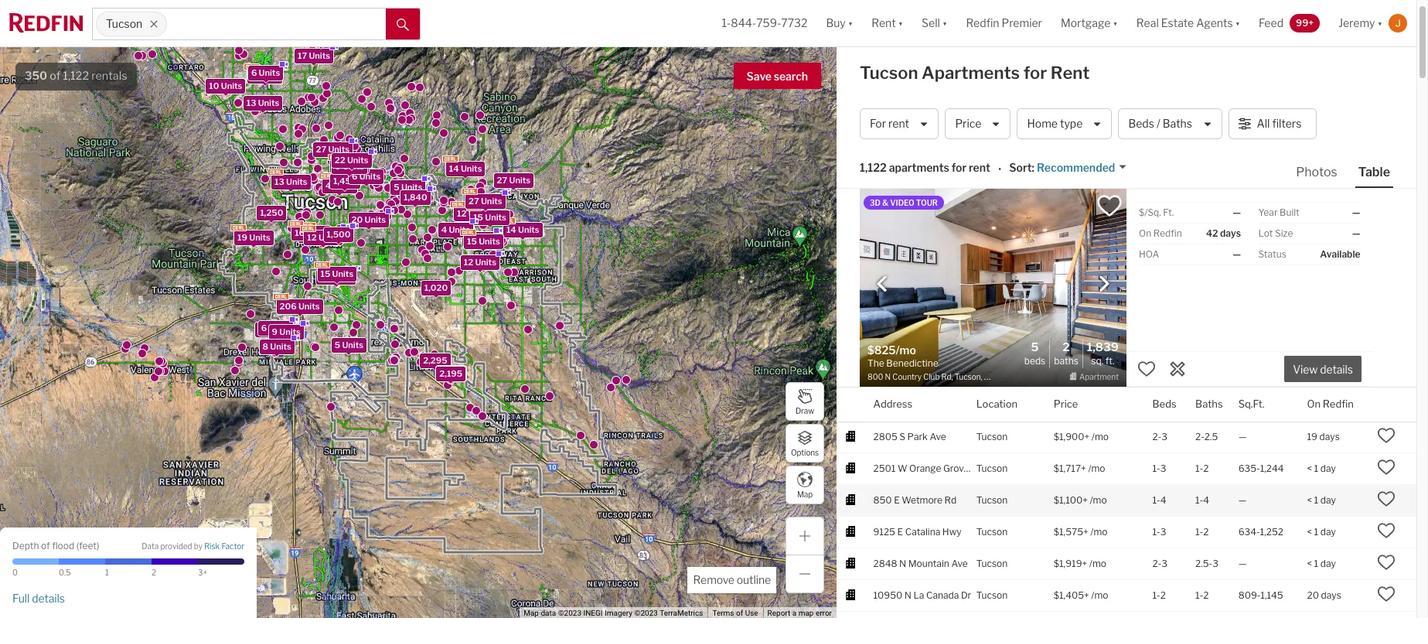 Task type: locate. For each thing, give the bounding box(es) containing it.
for
[[870, 117, 886, 130]]

20 right 1,145
[[1308, 589, 1320, 601]]

rd for club
[[962, 399, 974, 410]]

0 vertical spatial 1,122
[[63, 69, 89, 83]]

1 for $1,100+ /mo
[[1315, 494, 1319, 506]]

0 vertical spatial price button
[[946, 108, 1011, 139]]

20 days
[[1308, 589, 1342, 601]]

— right 2.5
[[1239, 431, 1247, 442]]

days for 1,839
[[1321, 399, 1341, 410]]

real estate agents ▾
[[1137, 17, 1241, 30]]

1 vertical spatial n
[[900, 557, 907, 569]]

▾ for buy ▾
[[848, 17, 853, 30]]

1 horizontal spatial details
[[1320, 363, 1354, 376]]

— down 634-
[[1239, 557, 1247, 569]]

price button up $1,900+ on the bottom right
[[1054, 387, 1079, 421]]

0 vertical spatial 2-3
[[1153, 431, 1168, 442]]

$1,900+ /mo
[[1054, 431, 1109, 442]]

2 horizontal spatial 17
[[333, 160, 343, 171]]

14 units
[[449, 163, 482, 174], [507, 225, 540, 235], [301, 230, 334, 241], [320, 272, 353, 283]]

9 units up 8 units
[[272, 326, 301, 337]]

sell
[[922, 17, 941, 30]]

ave
[[930, 431, 947, 442], [952, 557, 968, 569]]

1 vertical spatial 42
[[1308, 399, 1319, 410]]

4 units up 1,020
[[441, 225, 470, 236]]

on inside button
[[1308, 397, 1321, 410]]

1 horizontal spatial 13
[[275, 176, 284, 187]]

rd for grove
[[971, 462, 984, 474]]

2.5
[[1205, 431, 1219, 442]]

view details
[[1293, 363, 1354, 376]]

/mo for $1,100+ /mo
[[1090, 494, 1107, 506]]

800 n country club rd tucson
[[874, 399, 1008, 410]]

0 vertical spatial redfin
[[966, 17, 1000, 30]]

2 vertical spatial 15
[[321, 269, 331, 280]]

/mo right $1,405+
[[1092, 589, 1109, 601]]

$1,575+
[[1054, 526, 1089, 537]]

rent right for
[[889, 117, 910, 130]]

full details
[[12, 592, 65, 605]]

0 horizontal spatial ave
[[930, 431, 947, 442]]

n for 2848
[[900, 557, 907, 569]]

0 horizontal spatial details
[[32, 592, 65, 605]]

1 < 1 day from the top
[[1308, 462, 1337, 474]]

e right 9125
[[898, 526, 903, 537]]

3 for 2805 s park ave
[[1162, 431, 1168, 442]]

days for 809-1,145
[[1322, 589, 1342, 601]]

206
[[280, 301, 297, 312]]

details inside button
[[32, 592, 65, 605]]

address button
[[874, 387, 913, 421]]

1 vertical spatial on redfin
[[1308, 397, 1354, 410]]

save
[[747, 70, 772, 83]]

1,122 inside the 1,122 apartments for rent •
[[860, 161, 887, 174]]

units
[[309, 51, 330, 61], [259, 67, 280, 78], [258, 70, 279, 81], [221, 80, 242, 91], [258, 97, 279, 108], [328, 144, 350, 154], [347, 155, 369, 165], [345, 160, 366, 171], [343, 161, 364, 172], [461, 163, 482, 174], [359, 171, 381, 182], [509, 175, 531, 186], [286, 176, 308, 187], [333, 180, 354, 191], [401, 182, 423, 193], [481, 196, 502, 206], [469, 208, 490, 219], [485, 212, 507, 223], [365, 215, 386, 225], [518, 225, 540, 235], [449, 225, 470, 236], [307, 228, 328, 238], [319, 230, 341, 240], [313, 230, 334, 241], [249, 232, 271, 243], [319, 232, 340, 243], [473, 233, 494, 244], [479, 236, 500, 247], [475, 257, 497, 268], [332, 269, 354, 280], [331, 272, 353, 283], [299, 301, 320, 312], [269, 322, 290, 333], [270, 324, 291, 335], [279, 326, 301, 337], [342, 339, 364, 350], [270, 341, 292, 352]]

1-844-759-7732
[[722, 17, 808, 30]]

flood
[[52, 540, 74, 551]]

14
[[449, 163, 459, 174], [507, 225, 516, 235], [301, 230, 311, 241], [320, 272, 330, 283]]

5 units right 8 units
[[335, 339, 364, 350]]

/mo right $1,919+
[[1090, 557, 1107, 569]]

9
[[251, 70, 256, 81], [335, 161, 341, 172], [272, 326, 278, 337]]

2 horizontal spatial 17 units
[[333, 160, 366, 171]]

0 vertical spatial rd
[[962, 399, 974, 410]]

12 units down 3 units
[[464, 257, 497, 268]]

all filters button
[[1229, 108, 1317, 139]]

2 horizontal spatial 9
[[335, 161, 341, 172]]

1,122 up 3d
[[860, 161, 887, 174]]

e for 9125
[[898, 526, 903, 537]]

rd
[[962, 399, 974, 410], [971, 462, 984, 474], [945, 494, 957, 506]]

1 1-3 from the top
[[1153, 462, 1167, 474]]

of for 350
[[50, 69, 61, 83]]

0 vertical spatial n
[[895, 399, 902, 410]]

tucson down 2501 w orange grove rd tucson
[[977, 494, 1008, 506]]

details right full in the bottom of the page
[[32, 592, 65, 605]]

mountain
[[909, 557, 950, 569]]

2 < from the top
[[1308, 494, 1313, 506]]

2-3 for 2-2.5
[[1153, 431, 1168, 442]]

0 horizontal spatial 9
[[251, 70, 256, 81]]

1 horizontal spatial for
[[1024, 63, 1047, 83]]

2 2,325 from the top
[[439, 368, 463, 379]]

of for terms
[[736, 609, 743, 617]]

1,839 for 1,839
[[1239, 399, 1263, 410]]

ave right mountain at the bottom of page
[[952, 557, 968, 569]]

day up 20 days
[[1321, 557, 1337, 569]]

<
[[1308, 462, 1313, 474], [1308, 494, 1313, 506], [1308, 526, 1313, 537], [1308, 557, 1313, 569]]

of right 350
[[50, 69, 61, 83]]

redfin down $/sq. ft.
[[1154, 227, 1182, 239]]

19 inside map region
[[238, 232, 247, 243]]

— down table button
[[1353, 207, 1361, 218]]

/
[[1157, 117, 1161, 130]]

for for rent
[[1024, 63, 1047, 83]]

0 horizontal spatial price
[[956, 117, 982, 130]]

redfin premier button
[[957, 0, 1052, 46]]

1 vertical spatial price button
[[1054, 387, 1079, 421]]

5 left 1,840
[[394, 182, 400, 193]]

6 ▾ from the left
[[1378, 17, 1383, 30]]

terms of use link
[[713, 609, 758, 617]]

day left favorite this home icon
[[1321, 494, 1337, 506]]

1 horizontal spatial 42
[[1308, 399, 1319, 410]]

4
[[325, 180, 331, 191], [441, 225, 447, 236], [1161, 494, 1167, 506], [1204, 494, 1210, 506]]

favorite this home image for $1,405+ /mo
[[1378, 584, 1396, 603]]

rent left •
[[969, 161, 991, 174]]

2 2-3 from the top
[[1153, 557, 1168, 569]]

on up hoa
[[1139, 227, 1152, 239]]

days up 19 days
[[1321, 399, 1341, 410]]

days right 1,145
[[1322, 589, 1342, 601]]

map data ©2023 inegi  imagery ©2023 terrametrics
[[524, 609, 703, 617]]

)
[[97, 540, 99, 551]]

price
[[956, 117, 982, 130], [1054, 397, 1079, 410]]

5 units
[[394, 182, 423, 193], [335, 339, 364, 350]]

< 1 day for $1,575+ /mo
[[1308, 526, 1337, 537]]

2- for 2-2.5
[[1153, 431, 1162, 442]]

0 vertical spatial rent
[[872, 17, 896, 30]]

9 right 10 units
[[251, 70, 256, 81]]

©2023 right imagery
[[635, 609, 658, 617]]

13
[[247, 97, 256, 108], [275, 176, 284, 187]]

None search field
[[167, 9, 386, 39]]

1-3 for $1,575+ /mo
[[1153, 526, 1167, 537]]

baths up 2.5
[[1196, 397, 1223, 410]]

42 days up 19 days
[[1308, 399, 1341, 410]]

price button up •
[[946, 108, 1011, 139]]

day for $1,100+ /mo
[[1321, 494, 1337, 506]]

search
[[774, 70, 808, 83]]

2- down baths button
[[1196, 431, 1205, 442]]

$1,405+ /mo
[[1054, 589, 1109, 601]]

next button image
[[1097, 276, 1112, 291]]

1 horizontal spatial 1,122
[[860, 161, 887, 174]]

2- left 2.5-
[[1153, 557, 1162, 569]]

▾ right agents
[[1236, 17, 1241, 30]]

3 < from the top
[[1308, 526, 1313, 537]]

0 horizontal spatial 1,839
[[1087, 341, 1119, 354]]

buy ▾
[[826, 17, 853, 30]]

1 horizontal spatial 1-4
[[1196, 494, 1210, 506]]

1 ▾ from the left
[[848, 17, 853, 30]]

price down apartments
[[956, 117, 982, 130]]

map left data
[[524, 609, 539, 617]]

3+
[[198, 568, 207, 577]]

/mo for $1,575+ /mo
[[1091, 526, 1108, 537]]

favorite this home image
[[1378, 489, 1396, 508]]

9 units right 10 units
[[251, 70, 279, 81]]

20 inside map region
[[352, 215, 363, 225]]

of for depth
[[41, 540, 50, 551]]

12 right 16
[[307, 232, 317, 243]]

tucson right club
[[977, 399, 1008, 410]]

0 horizontal spatial 1,122
[[63, 69, 89, 83]]

1 vertical spatial ft.
[[1106, 355, 1115, 367]]

error
[[816, 609, 832, 617]]

/mo
[[1078, 399, 1095, 410], [1092, 431, 1109, 442], [1089, 462, 1106, 474], [1090, 494, 1107, 506], [1091, 526, 1108, 537], [1090, 557, 1107, 569], [1092, 589, 1109, 601]]

n right 2848
[[900, 557, 907, 569]]

on up 19 days
[[1308, 397, 1321, 410]]

rent ▾ button
[[872, 0, 904, 46]]

▾ right 'mortgage'
[[1113, 17, 1118, 30]]

1 vertical spatial 19
[[1308, 431, 1318, 442]]

$1,919+ /mo
[[1054, 557, 1107, 569]]

ft.
[[1164, 207, 1174, 218], [1106, 355, 1115, 367]]

1 ©2023 from the left
[[558, 609, 582, 617]]

map inside "button"
[[797, 489, 813, 499]]

ave for 2848 n mountain ave
[[952, 557, 968, 569]]

2
[[1063, 341, 1070, 354], [1196, 399, 1201, 410], [1204, 462, 1209, 474], [1204, 526, 1209, 537], [152, 568, 156, 577], [1161, 589, 1166, 601], [1204, 589, 1209, 601]]

3 day from the top
[[1321, 526, 1337, 537]]

for inside the 1,122 apartments for rent •
[[952, 161, 967, 174]]

by
[[194, 542, 203, 551]]

1 for $1,919+ /mo
[[1315, 557, 1319, 569]]

days
[[1221, 227, 1241, 239], [1321, 399, 1341, 410], [1320, 431, 1340, 442], [1322, 589, 1342, 601]]

0 vertical spatial 42 days
[[1207, 227, 1241, 239]]

2 < 1 day from the top
[[1308, 494, 1337, 506]]

3 ▾ from the left
[[943, 17, 948, 30]]

heading
[[868, 342, 994, 383]]

of left use
[[736, 609, 743, 617]]

&
[[883, 198, 889, 207]]

of left flood
[[41, 540, 50, 551]]

details right view
[[1320, 363, 1354, 376]]

5 beds
[[1025, 341, 1046, 367]]

2,325
[[439, 368, 463, 379], [439, 368, 463, 379]]

2 ▾ from the left
[[899, 17, 904, 30]]

data
[[541, 609, 556, 617]]

0 vertical spatial rent
[[889, 117, 910, 130]]

0 horizontal spatial 1-4
[[1153, 494, 1167, 506]]

feet
[[79, 540, 97, 551]]

2- down beds button
[[1153, 431, 1162, 442]]

price button
[[946, 108, 1011, 139], [1054, 387, 1079, 421]]

imagery
[[605, 609, 633, 617]]

12 units right 16
[[307, 232, 340, 243]]

$1,405+
[[1054, 589, 1090, 601]]

tucson right hwy
[[977, 526, 1008, 537]]

2-3 for 2.5-3
[[1153, 557, 1168, 569]]

ft. right "$/sq."
[[1164, 207, 1174, 218]]

1 vertical spatial 1,839
[[1239, 399, 1263, 410]]

rd right wetmore
[[945, 494, 957, 506]]

1 horizontal spatial rent
[[1051, 63, 1090, 83]]

0 vertical spatial 1,839
[[1087, 341, 1119, 354]]

for down premier
[[1024, 63, 1047, 83]]

e right 850
[[894, 494, 900, 506]]

baths right /
[[1163, 117, 1193, 130]]

19 left 16
[[238, 232, 247, 243]]

n for 10950
[[905, 589, 912, 601]]

2 vertical spatial n
[[905, 589, 912, 601]]

1-2 for 809-1,145
[[1196, 589, 1209, 601]]

1 day from the top
[[1321, 462, 1337, 474]]

days down on redfin button
[[1320, 431, 1340, 442]]

day down 19 days
[[1321, 462, 1337, 474]]

1 vertical spatial redfin
[[1154, 227, 1182, 239]]

1 vertical spatial map
[[524, 609, 539, 617]]

of
[[50, 69, 61, 83], [41, 540, 50, 551], [736, 609, 743, 617]]

redfin up 19 days
[[1323, 397, 1354, 410]]

—
[[1233, 207, 1241, 218], [1353, 207, 1361, 218], [1353, 227, 1361, 239], [1233, 248, 1241, 260], [1239, 431, 1247, 442], [1239, 494, 1247, 506], [1239, 557, 1247, 569]]

rent up type
[[1051, 63, 1090, 83]]

1 vertical spatial 42 days
[[1308, 399, 1341, 410]]

/mo for $1,405+ /mo
[[1092, 589, 1109, 601]]

1 vertical spatial e
[[898, 526, 903, 537]]

2 vertical spatial 17
[[259, 324, 268, 335]]

1,839 right baths button
[[1239, 399, 1263, 410]]

2805 s park ave
[[874, 431, 947, 442]]

0 horizontal spatial map
[[524, 609, 539, 617]]

lot
[[1259, 227, 1274, 239]]

0 horizontal spatial ©2023
[[558, 609, 582, 617]]

0 vertical spatial 13
[[247, 97, 256, 108]]

42 up 19 days
[[1308, 399, 1319, 410]]

1 vertical spatial baths
[[1054, 355, 1079, 367]]

favorite this home image
[[1138, 360, 1156, 378], [1378, 426, 1396, 444], [1378, 458, 1396, 476], [1378, 521, 1396, 540], [1378, 553, 1396, 571], [1378, 584, 1396, 603]]

beds down x-out this home icon
[[1153, 397, 1177, 410]]

day right the 1,252
[[1321, 526, 1337, 537]]

1 horizontal spatial on redfin
[[1308, 397, 1354, 410]]

4 < 1 day from the top
[[1308, 557, 1337, 569]]

4 ▾ from the left
[[1113, 17, 1118, 30]]

favorite this home image for $1,717+ /mo
[[1378, 458, 1396, 476]]

1 vertical spatial for
[[952, 161, 967, 174]]

2 vertical spatial of
[[736, 609, 743, 617]]

4 day from the top
[[1321, 557, 1337, 569]]

beds left /
[[1129, 117, 1155, 130]]

1 1-4 from the left
[[1153, 494, 1167, 506]]

809-1,145
[[1239, 589, 1284, 601]]

1 vertical spatial details
[[32, 592, 65, 605]]

factor
[[222, 542, 244, 551]]

ft. right sq.
[[1106, 355, 1115, 367]]

12 up 3 units
[[457, 208, 467, 219]]

1,020
[[424, 283, 448, 293]]

on redfin down $/sq. ft.
[[1139, 227, 1182, 239]]

map region
[[0, 9, 972, 618]]

report
[[768, 609, 791, 617]]

rd right club
[[962, 399, 974, 410]]

12 units up 3 units
[[457, 208, 490, 219]]

$1,100+ /mo
[[1054, 494, 1107, 506]]

4 units down 22
[[325, 180, 354, 191]]

beds inside button
[[1129, 117, 1155, 130]]

0 horizontal spatial on
[[1139, 227, 1152, 239]]

map for map
[[797, 489, 813, 499]]

▾ left user photo
[[1378, 17, 1383, 30]]

1 vertical spatial on
[[1308, 397, 1321, 410]]

/mo right $1,900+ on the bottom right
[[1092, 431, 1109, 442]]

0 vertical spatial 15
[[474, 212, 483, 223]]

/mo for $1,900+ /mo
[[1092, 431, 1109, 442]]

on redfin up 19 days
[[1308, 397, 1354, 410]]

1-3 for $1,717+ /mo
[[1153, 462, 1167, 474]]

1 horizontal spatial rent
[[969, 161, 991, 174]]

orange
[[910, 462, 942, 474]]

n right 800
[[895, 399, 902, 410]]

x-out this home image
[[1169, 360, 1187, 378]]

20 for 20 days
[[1308, 589, 1320, 601]]

— up 634-
[[1239, 494, 1247, 506]]

on redfin
[[1139, 227, 1182, 239], [1308, 397, 1354, 410]]

1,839
[[1087, 341, 1119, 354], [1239, 399, 1263, 410]]

1 2-3 from the top
[[1153, 431, 1168, 442]]

club
[[941, 399, 960, 410]]

2501
[[874, 462, 896, 474]]

2 day from the top
[[1321, 494, 1337, 506]]

2 horizontal spatial redfin
[[1323, 397, 1354, 410]]

0 horizontal spatial 13
[[247, 97, 256, 108]]

redfin left premier
[[966, 17, 1000, 30]]

rent inside rent ▾ dropdown button
[[872, 17, 896, 30]]

0 horizontal spatial on redfin
[[1139, 227, 1182, 239]]

1,839 for 1,839 sq. ft.
[[1087, 341, 1119, 354]]

< 1 day for $1,919+ /mo
[[1308, 557, 1337, 569]]

3 inside map region
[[465, 233, 471, 244]]

1 vertical spatial 5 units
[[335, 339, 364, 350]]

42 days left 'lot'
[[1207, 227, 1241, 239]]

0 horizontal spatial price button
[[946, 108, 1011, 139]]

ft. inside 1,839 sq. ft.
[[1106, 355, 1115, 367]]

1 vertical spatial rent
[[969, 161, 991, 174]]

2-3 down beds button
[[1153, 431, 1168, 442]]

— up "available"
[[1353, 227, 1361, 239]]

2 vertical spatial rd
[[945, 494, 957, 506]]

4 < from the top
[[1308, 557, 1313, 569]]

day for $1,919+ /mo
[[1321, 557, 1337, 569]]

0 vertical spatial 20
[[352, 215, 363, 225]]

1 horizontal spatial redfin
[[1154, 227, 1182, 239]]

1 < from the top
[[1308, 462, 1313, 474]]

home type button
[[1018, 108, 1113, 139]]

2 1-3 from the top
[[1153, 526, 1167, 537]]

e for 850
[[894, 494, 900, 506]]

5 units right "1,450"
[[394, 182, 423, 193]]

20 down "1,450"
[[352, 215, 363, 225]]

map
[[797, 489, 813, 499], [524, 609, 539, 617]]

1 horizontal spatial ©2023
[[635, 609, 658, 617]]

1-4
[[1153, 494, 1167, 506], [1196, 494, 1210, 506]]

42 left 'lot'
[[1207, 227, 1219, 239]]

1,839 up sq.
[[1087, 341, 1119, 354]]

1 for $1,717+ /mo
[[1315, 462, 1319, 474]]

1,839 sq. ft.
[[1087, 341, 1119, 367]]

0 vertical spatial on
[[1139, 227, 1152, 239]]

rent
[[889, 117, 910, 130], [969, 161, 991, 174]]

5
[[394, 182, 400, 193], [335, 339, 340, 350], [1031, 341, 1039, 354], [1153, 399, 1159, 410]]

0 vertical spatial beds
[[1129, 117, 1155, 130]]

▾ for sell ▾
[[943, 17, 948, 30]]

9 up 8 units
[[272, 326, 278, 337]]

1 horizontal spatial 17
[[298, 51, 307, 61]]

details inside button
[[1320, 363, 1354, 376]]

tucson right "grove"
[[977, 462, 1008, 474]]

jeremy ▾
[[1339, 17, 1383, 30]]

0 horizontal spatial 17
[[259, 324, 268, 335]]

©2023 right data
[[558, 609, 582, 617]]

0 vertical spatial baths
[[1163, 117, 1193, 130]]

2 vertical spatial redfin
[[1323, 397, 1354, 410]]

0 vertical spatial 1-3
[[1153, 462, 1167, 474]]

0 horizontal spatial rent
[[872, 17, 896, 30]]

17 units
[[298, 51, 330, 61], [333, 160, 366, 171], [259, 324, 291, 335]]

photos
[[1296, 165, 1338, 179]]

3 < 1 day from the top
[[1308, 526, 1337, 537]]

0 horizontal spatial baths
[[1054, 355, 1079, 367]]

1 vertical spatial ave
[[952, 557, 968, 569]]

1,122 left "rentals"
[[63, 69, 89, 83]]

5 inside 5 beds
[[1031, 341, 1039, 354]]

1-2 for 635-1,244
[[1196, 462, 1209, 474]]

0 horizontal spatial 20
[[352, 215, 363, 225]]

days for —
[[1320, 431, 1340, 442]]

sq.ft.
[[1239, 397, 1265, 410]]

19 units
[[238, 232, 271, 243]]

— left status
[[1233, 248, 1241, 260]]

rent right buy ▾
[[872, 17, 896, 30]]

favorite this home image for $1,575+ /mo
[[1378, 521, 1396, 540]]

19 down on redfin button
[[1308, 431, 1318, 442]]

country
[[904, 399, 939, 410]]

1 vertical spatial of
[[41, 540, 50, 551]]

rd right "grove"
[[971, 462, 984, 474]]

jeremy
[[1339, 17, 1376, 30]]

beds left 2 baths
[[1025, 355, 1046, 367]]

0 vertical spatial 6
[[251, 67, 257, 78]]

/mo right $1,100+
[[1090, 494, 1107, 506]]

12 down 3 units
[[464, 257, 473, 268]]

sq.
[[1092, 355, 1104, 367]]

5 left 2 baths
[[1031, 341, 1039, 354]]



Task type: describe. For each thing, give the bounding box(es) containing it.
dr
[[961, 589, 972, 601]]

20 units
[[352, 215, 386, 225]]

remove tucson image
[[149, 19, 159, 29]]

22 units
[[335, 155, 369, 165]]

— left year
[[1233, 207, 1241, 218]]

available
[[1321, 248, 1361, 260]]

video
[[891, 198, 915, 207]]

redfin premier
[[966, 17, 1043, 30]]

beds for beds button
[[1153, 397, 1177, 410]]

0 vertical spatial 13 units
[[247, 97, 279, 108]]

0 horizontal spatial 5 units
[[335, 339, 364, 350]]

1 vertical spatial 12
[[307, 232, 317, 243]]

9125
[[874, 526, 896, 537]]

apartments
[[922, 63, 1020, 83]]

< for $1,717+ /mo
[[1308, 462, 1313, 474]]

favorite button image
[[1097, 193, 1123, 219]]

for for rent
[[952, 161, 967, 174]]

w
[[898, 462, 908, 474]]

real estate agents ▾ link
[[1137, 0, 1241, 46]]

800
[[874, 399, 893, 410]]

1 horizontal spatial price button
[[1054, 387, 1079, 421]]

1 horizontal spatial 4 units
[[441, 225, 470, 236]]

draw
[[796, 406, 815, 415]]

1-2 for 634-1,252
[[1196, 526, 1209, 537]]

wetmore
[[902, 494, 943, 506]]

1 vertical spatial rent
[[1051, 63, 1090, 83]]

634-
[[1239, 526, 1260, 537]]

1,840
[[404, 192, 428, 203]]

22
[[335, 155, 345, 165]]

tucson down rent ▾ dropdown button
[[860, 63, 918, 83]]

1 for $1,575+ /mo
[[1315, 526, 1319, 537]]

1 vertical spatial 9
[[335, 161, 341, 172]]

day for $1,717+ /mo
[[1321, 462, 1337, 474]]

1 vertical spatial 17 units
[[333, 160, 366, 171]]

tucson left the remove tucson 'icon'
[[106, 17, 143, 30]]

$825 /mo
[[1054, 399, 1095, 410]]

2 vertical spatial 9
[[272, 326, 278, 337]]

terms of use
[[713, 609, 758, 617]]

data
[[142, 542, 159, 551]]

2 inside 2 baths
[[1063, 341, 1070, 354]]

real
[[1137, 17, 1159, 30]]

(
[[76, 540, 79, 551]]

▾ for mortgage ▾
[[1113, 17, 1118, 30]]

remove
[[693, 573, 735, 586]]

sort
[[1010, 161, 1032, 174]]

options
[[791, 447, 819, 457]]

sq.ft. button
[[1239, 387, 1265, 421]]

rent ▾
[[872, 17, 904, 30]]

day for $1,575+ /mo
[[1321, 526, 1337, 537]]

1 horizontal spatial 42 days
[[1308, 399, 1341, 410]]

0 vertical spatial 6 units
[[251, 67, 280, 78]]

user photo image
[[1389, 14, 1408, 32]]

2 vertical spatial 9 units
[[272, 326, 301, 337]]

for rent button
[[860, 108, 939, 139]]

view details button
[[1285, 356, 1362, 382]]

< for $1,100+ /mo
[[1308, 494, 1313, 506]]

rentals
[[91, 69, 127, 83]]

draw button
[[786, 382, 825, 421]]

risk factor link
[[204, 542, 244, 552]]

< for $1,575+ /mo
[[1308, 526, 1313, 537]]

rent inside button
[[889, 117, 910, 130]]

status
[[1259, 248, 1287, 260]]

635-
[[1239, 462, 1261, 474]]

0 horizontal spatial 6
[[251, 67, 257, 78]]

favorite this home image for $1,919+ /mo
[[1378, 553, 1396, 571]]

3d
[[870, 198, 881, 207]]

635-1,244
[[1239, 462, 1284, 474]]

inegi
[[584, 609, 603, 617]]

all filters
[[1257, 117, 1302, 130]]

2 vertical spatial 6
[[261, 322, 267, 333]]

tucson down location button
[[977, 431, 1008, 442]]

$/sq.
[[1139, 207, 1162, 218]]

▾ for rent ▾
[[899, 17, 904, 30]]

0 vertical spatial 12
[[457, 208, 467, 219]]

1 horizontal spatial 17 units
[[298, 51, 330, 61]]

days left 'lot'
[[1221, 227, 1241, 239]]

2- for 2.5-3
[[1153, 557, 1162, 569]]

beds button
[[1153, 387, 1177, 421]]

3 for 2501 w orange grove rd
[[1161, 462, 1167, 474]]

home
[[1028, 117, 1058, 130]]

remove outline
[[693, 573, 771, 586]]

1 vertical spatial 15
[[467, 236, 477, 247]]

7732
[[781, 17, 808, 30]]

0 vertical spatial 42
[[1207, 227, 1219, 239]]

2 horizontal spatial 6
[[352, 171, 358, 182]]

19 for 19 units
[[238, 232, 247, 243]]

baths inside button
[[1163, 117, 1193, 130]]

feed
[[1259, 17, 1284, 30]]

location button
[[977, 387, 1018, 421]]

1,450
[[333, 175, 357, 186]]

favorite button checkbox
[[1097, 193, 1123, 219]]

2 vertical spatial 6 units
[[261, 322, 290, 333]]

2 vertical spatial 12 units
[[464, 257, 497, 268]]

google image
[[4, 598, 55, 618]]

2,295
[[423, 355, 447, 366]]

2 vertical spatial 12
[[464, 257, 473, 268]]

206 units
[[280, 301, 320, 312]]

0 vertical spatial price
[[956, 117, 982, 130]]

table button
[[1356, 164, 1394, 188]]

0 vertical spatial 9 units
[[251, 70, 279, 81]]

0 horizontal spatial redfin
[[966, 17, 1000, 30]]

outline
[[737, 573, 771, 586]]

1 2,325 from the top
[[439, 368, 463, 379]]

sell ▾ button
[[922, 0, 948, 46]]

hwy
[[943, 526, 962, 537]]

1 vertical spatial 9 units
[[335, 161, 364, 172]]

3 for 2848 n mountain ave
[[1162, 557, 1168, 569]]

catalina
[[905, 526, 941, 537]]

1 horizontal spatial ft.
[[1164, 207, 1174, 218]]

details for full details
[[32, 592, 65, 605]]

tucson right 'dr'
[[977, 589, 1008, 601]]

1,500
[[327, 229, 351, 240]]

< 1 day for $1,100+ /mo
[[1308, 494, 1337, 506]]

0 vertical spatial 12 units
[[457, 208, 490, 219]]

0 vertical spatial on redfin
[[1139, 227, 1182, 239]]

details for view details
[[1320, 363, 1354, 376]]

year built
[[1259, 207, 1300, 218]]

10 units
[[209, 80, 242, 91]]

5 left baths button
[[1153, 399, 1159, 410]]

10
[[209, 80, 219, 91]]

2 vertical spatial baths
[[1196, 397, 1223, 410]]

8 units
[[263, 341, 292, 352]]

634-1,252
[[1239, 526, 1284, 537]]

850 e wetmore rd
[[874, 494, 957, 506]]

2.5-
[[1196, 557, 1213, 569]]

1 horizontal spatial price
[[1054, 397, 1079, 410]]

beds for beds / baths
[[1129, 117, 1155, 130]]

previous button image
[[875, 276, 890, 291]]

beds / baths button
[[1119, 108, 1223, 139]]

1,252
[[1260, 526, 1284, 537]]

size
[[1276, 227, 1294, 239]]

1 vertical spatial 13 units
[[275, 176, 308, 187]]

< 1 day for $1,717+ /mo
[[1308, 462, 1337, 474]]

terrametrics
[[660, 609, 703, 617]]

tucson up 10950 n la canada dr tucson
[[977, 557, 1008, 569]]

buy
[[826, 17, 846, 30]]

< for $1,919+ /mo
[[1308, 557, 1313, 569]]

20 for 20 units
[[352, 215, 363, 225]]

1 vertical spatial 13
[[275, 176, 284, 187]]

depth of flood ( feet )
[[12, 540, 99, 551]]

0 horizontal spatial 4 units
[[325, 180, 354, 191]]

1 vertical spatial 6 units
[[352, 171, 381, 182]]

map for map data ©2023 inegi  imagery ©2023 terrametrics
[[524, 609, 539, 617]]

1 vertical spatial 15 units
[[467, 236, 500, 247]]

report a map error
[[768, 609, 832, 617]]

3 for 9125 e catalina hwy
[[1161, 526, 1167, 537]]

2 1-4 from the left
[[1196, 494, 1210, 506]]

0 horizontal spatial 42 days
[[1207, 227, 1241, 239]]

$/sq. ft.
[[1139, 207, 1174, 218]]

rent inside the 1,122 apartments for rent •
[[969, 161, 991, 174]]

2 vertical spatial 17 units
[[259, 324, 291, 335]]

/mo for $1,919+ /mo
[[1090, 557, 1107, 569]]

2 ©2023 from the left
[[635, 609, 658, 617]]

$1,717+
[[1054, 462, 1087, 474]]

2 vertical spatial 15 units
[[321, 269, 354, 280]]

ave for 2805 s park ave
[[930, 431, 947, 442]]

grove
[[944, 462, 969, 474]]

5 ▾ from the left
[[1236, 17, 1241, 30]]

1 vertical spatial beds
[[1025, 355, 1046, 367]]

tour
[[916, 198, 938, 207]]

provided
[[160, 542, 192, 551]]

3 units
[[465, 233, 494, 244]]

n for 800
[[895, 399, 902, 410]]

19 for 19 days
[[1308, 431, 1318, 442]]

1 horizontal spatial 5 units
[[394, 182, 423, 193]]

favorite this home image for $1,900+ /mo
[[1378, 426, 1396, 444]]

0 vertical spatial 9
[[251, 70, 256, 81]]

/mo for $1,717+ /mo
[[1089, 462, 1106, 474]]

/mo for $825 /mo
[[1078, 399, 1095, 410]]

home type
[[1028, 117, 1083, 130]]

▾ for jeremy ▾
[[1378, 17, 1383, 30]]

submit search image
[[397, 18, 409, 31]]

1,244
[[1261, 462, 1284, 474]]

2,195
[[440, 368, 463, 379]]

•
[[999, 162, 1002, 175]]

map button
[[786, 466, 825, 504]]

5 right 8 units
[[335, 339, 340, 350]]

0 vertical spatial 17
[[298, 51, 307, 61]]

1 vertical spatial 12 units
[[307, 232, 340, 243]]

photo of 800 n country club rd, tucson, az 85716 image
[[860, 189, 1127, 387]]

buy ▾ button
[[817, 0, 863, 46]]

rent ▾ button
[[863, 0, 913, 46]]

0 vertical spatial 15 units
[[474, 212, 507, 223]]

sell ▾
[[922, 17, 948, 30]]

9125 e catalina hwy
[[874, 526, 962, 537]]

built
[[1280, 207, 1300, 218]]

0
[[12, 568, 18, 577]]



Task type: vqa. For each thing, say whether or not it's contained in the screenshot.
$9.50M
no



